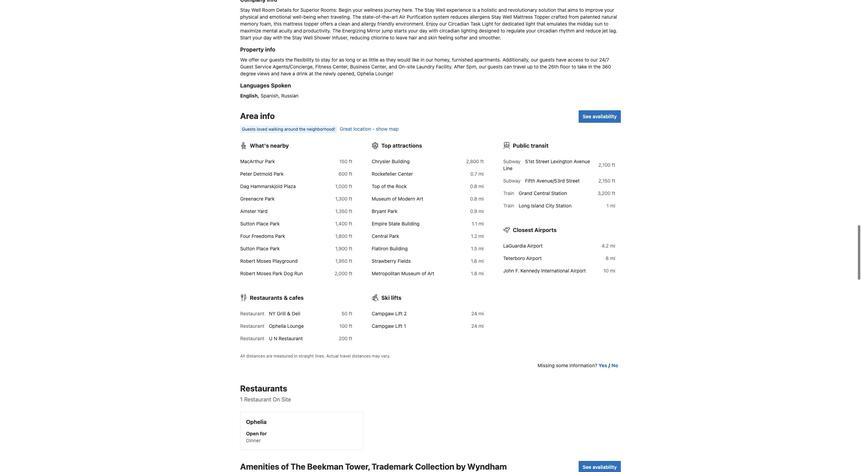 Task type: vqa. For each thing, say whether or not it's contained in the screenshot.
the bottommost 27
no



Task type: describe. For each thing, give the bounding box(es) containing it.
campgaw lift 2
[[372, 311, 407, 317]]

restaurants for restaurants 1 restaurant on site
[[240, 384, 287, 394]]

lines.
[[315, 354, 325, 359]]

fifth
[[525, 178, 535, 184]]

1,800 ft
[[335, 233, 352, 239]]

john
[[503, 268, 514, 274]]

1.1 mi
[[472, 221, 484, 227]]

great location - show map link
[[340, 126, 399, 132]]

1 horizontal spatial day
[[420, 28, 428, 34]]

mi for central park
[[479, 233, 484, 239]]

to right up
[[534, 64, 539, 70]]

macarthur park
[[240, 159, 275, 164]]

see for area info
[[583, 114, 592, 119]]

-
[[373, 126, 375, 132]]

the left 360 on the top right of the page
[[594, 64, 601, 70]]

newly
[[323, 71, 336, 77]]

n
[[274, 336, 277, 342]]

200
[[339, 336, 348, 342]]

jump
[[382, 28, 393, 34]]

mi for strawberry fields
[[479, 258, 484, 264]]

deli
[[292, 311, 300, 317]]

park left dog
[[273, 271, 283, 277]]

site
[[407, 64, 415, 70]]

ophelia for ophelia lounge
[[269, 323, 286, 329]]

the up infuser,
[[333, 28, 341, 34]]

and right the hair
[[419, 35, 427, 41]]

1,000 ft
[[335, 184, 352, 189]]

1 horizontal spatial have
[[556, 57, 567, 63]]

1 vertical spatial with
[[273, 35, 282, 41]]

stay down holistic
[[492, 14, 501, 20]]

building for chrysler building
[[392, 159, 410, 164]]

for up well- in the left top of the page
[[293, 7, 299, 13]]

campgaw for campgaw lift 1
[[372, 323, 394, 329]]

0 horizontal spatial guests
[[269, 57, 284, 63]]

our down apartments.
[[479, 64, 487, 70]]

designed
[[479, 28, 500, 34]]

1 horizontal spatial guests
[[488, 64, 503, 70]]

to down access
[[572, 64, 576, 70]]

travel inside we offer our guests the flexibility to stay for as long or as little as they would like in our homey, furnished apartments. additionally, our guests have access to our 24/7 guest service agents/concierge, fitness center, business center, and on-site laundry facility. after 5pm, our guests can travel up to the 26th floor to take in the 360 degree views and have a drink at the newly opened, ophelia lounge!
[[513, 64, 526, 70]]

restaurants & cafes
[[250, 295, 304, 301]]

24 mi for 1
[[472, 323, 484, 329]]

spoken
[[271, 82, 291, 89]]

and right holistic
[[499, 7, 507, 13]]

see availability for amenities of the beekman tower, trademark collection by wyndham
[[583, 465, 617, 471]]

1,300 ft
[[335, 196, 352, 202]]

and up energizing
[[352, 21, 360, 27]]

softer
[[455, 35, 468, 41]]

ophelia inside we offer our guests the flexibility to stay for as long or as little as they would like in our homey, furnished apartments. additionally, our guests have access to our 24/7 guest service agents/concierge, fitness center, business center, and on-site laundry facility. after 5pm, our guests can travel up to the 26th floor to take in the 360 degree views and have a drink at the newly opened, ophelia lounge!
[[357, 71, 374, 77]]

bryant park
[[372, 208, 398, 214]]

public
[[513, 143, 530, 149]]

lift for 1
[[395, 323, 403, 329]]

restaurant inside restaurants 1 restaurant on site
[[244, 397, 271, 403]]

mi for campgaw lift 1
[[479, 323, 484, 329]]

2,150
[[599, 178, 611, 184]]

to down dedicated at top right
[[501, 28, 505, 34]]

ft for 2,150 ft
[[612, 178, 616, 184]]

yes
[[599, 363, 607, 369]]

ft for 2,000 ft
[[349, 271, 352, 277]]

park down the state
[[389, 233, 399, 239]]

access
[[568, 57, 584, 63]]

a inside we offer our guests the flexibility to stay for as long or as little as they would like in our homey, furnished apartments. additionally, our guests have access to our 24/7 guest service agents/concierge, fitness center, business center, and on-site laundry facility. after 5pm, our guests can travel up to the 26th floor to take in the 360 degree views and have a drink at the newly opened, ophelia lounge!
[[293, 71, 295, 77]]

would
[[397, 57, 411, 63]]

to up "take"
[[585, 57, 589, 63]]

closest
[[513, 227, 533, 233]]

park right 'detmold'
[[274, 171, 284, 177]]

building for flatiron building
[[390, 246, 408, 252]]

mi for laguardia airport
[[610, 243, 616, 249]]

the left rock
[[387, 184, 394, 189]]

see availability for area info
[[583, 114, 617, 119]]

topper
[[534, 14, 550, 20]]

teterboro airport
[[503, 256, 542, 261]]

1.5
[[471, 246, 477, 252]]

when
[[317, 14, 329, 20]]

1,900 ft
[[335, 246, 352, 252]]

chrysler
[[372, 159, 391, 164]]

top for top attractions
[[382, 143, 391, 149]]

lexington
[[551, 159, 573, 164]]

business
[[350, 64, 370, 70]]

up
[[527, 64, 533, 70]]

see availability button for amenities of the beekman tower, trademark collection by wyndham
[[579, 462, 621, 473]]

0 horizontal spatial in
[[294, 354, 298, 359]]

wyndham
[[468, 462, 507, 472]]

24 mi for 2
[[472, 311, 484, 317]]

1 vertical spatial &
[[287, 311, 291, 317]]

is
[[473, 7, 476, 13]]

details
[[276, 7, 292, 13]]

0.7 mi
[[471, 171, 484, 177]]

empire state building
[[372, 221, 420, 227]]

to left "stay"
[[315, 57, 320, 63]]

long
[[346, 57, 355, 63]]

of-
[[376, 14, 382, 20]]

1.2 mi
[[471, 233, 484, 239]]

for right the light on the top of page
[[495, 21, 501, 27]]

the left beekman
[[291, 462, 306, 472]]

10 mi
[[604, 268, 616, 274]]

museum of modern art
[[372, 196, 423, 202]]

straight
[[299, 354, 314, 359]]

2 horizontal spatial in
[[588, 64, 592, 70]]

the left the state-
[[353, 14, 361, 20]]

1 vertical spatial have
[[281, 71, 291, 77]]

51st street lexington avenue line
[[503, 159, 590, 171]]

0 vertical spatial in
[[421, 57, 425, 63]]

traveling.
[[331, 14, 351, 20]]

your down the maximize
[[253, 35, 262, 41]]

1 inside restaurants 1 restaurant on site
[[240, 397, 243, 403]]

grand
[[519, 190, 533, 196]]

mi for john f. kennedy international airport
[[610, 268, 616, 274]]

2 distances from the left
[[352, 354, 371, 359]]

chrysler building
[[372, 159, 410, 164]]

subway for 51st street lexington avenue line
[[503, 159, 521, 164]]

your up natural
[[605, 7, 614, 13]]

international
[[541, 268, 569, 274]]

place for 1,900 ft
[[256, 246, 269, 252]]

this
[[274, 21, 282, 27]]

stay down acuity
[[292, 35, 302, 41]]

3 as from the left
[[380, 57, 385, 63]]

jet
[[603, 28, 608, 34]]

1 mi
[[607, 203, 616, 209]]

laguardia
[[503, 243, 526, 249]]

flexibility
[[294, 57, 314, 63]]

ft for 1,000 ft
[[349, 184, 352, 189]]

map
[[389, 126, 399, 132]]

2 vertical spatial airport
[[571, 268, 586, 274]]

park up freedoms at the left
[[270, 221, 280, 227]]

information?
[[570, 363, 598, 369]]

your down light
[[526, 28, 536, 34]]

agents/concierge,
[[273, 64, 314, 70]]

1.8
[[471, 271, 477, 277]]

to down jump at left top
[[390, 35, 395, 41]]

floor
[[560, 64, 571, 70]]

ft for 1,300 ft
[[349, 196, 352, 202]]

1 vertical spatial a
[[335, 21, 337, 27]]

shower
[[314, 35, 331, 41]]

restaurants for restaurants & cafes
[[250, 295, 283, 301]]

experience
[[447, 7, 471, 13]]

0 vertical spatial that
[[558, 7, 567, 13]]

cafes
[[289, 295, 304, 301]]

ft for 50 ft
[[349, 311, 352, 317]]

the down from
[[569, 21, 576, 27]]

well up system
[[436, 7, 445, 13]]

location
[[354, 126, 371, 132]]

plaza
[[284, 184, 296, 189]]

the up the purification on the top of page
[[415, 7, 423, 13]]

train for long island city station
[[503, 203, 514, 209]]

the left 26th
[[540, 64, 547, 70]]

1 vertical spatial building
[[402, 221, 420, 227]]

the down acuity
[[284, 35, 291, 41]]

four freedoms park
[[240, 233, 285, 239]]

top for top of the rock
[[372, 184, 380, 189]]

park right freedoms at the left
[[275, 233, 285, 239]]

well up dedicated at top right
[[503, 14, 512, 20]]

ophelia for ophelia
[[246, 419, 267, 426]]

open
[[246, 431, 259, 437]]

the right around on the left of page
[[299, 127, 306, 132]]

sutton place park for 1,900 ft
[[240, 246, 280, 252]]

and up "foam,"
[[260, 14, 268, 20]]

10
[[604, 268, 609, 274]]

ft for 100 ft
[[349, 323, 352, 329]]

your up the hair
[[408, 28, 418, 34]]

and down they in the top left of the page
[[389, 64, 397, 70]]

mi for empire state building
[[479, 221, 484, 227]]

we
[[240, 57, 247, 63]]

languages
[[240, 82, 270, 89]]

place for 1,400 ft
[[256, 221, 269, 227]]

1,400
[[335, 221, 348, 227]]

improve
[[585, 7, 603, 13]]

park up robert moses playground at the left
[[270, 246, 280, 252]]

of for art
[[392, 196, 397, 202]]

2 as from the left
[[363, 57, 368, 63]]

greenacre park
[[240, 196, 275, 202]]

sutton for 1,900 ft
[[240, 246, 255, 252]]

art for metropolitan museum of art
[[428, 271, 434, 277]]

1 vertical spatial station
[[556, 203, 572, 209]]

missing some information? yes / no
[[538, 363, 618, 369]]

2 horizontal spatial a
[[478, 7, 480, 13]]

rooms:
[[321, 7, 338, 13]]

dog
[[284, 271, 293, 277]]

street inside 51st street lexington avenue line
[[536, 159, 550, 164]]

crafted
[[551, 14, 568, 20]]

1,950 ft
[[335, 258, 352, 264]]

1,900
[[335, 246, 348, 252]]

superior
[[301, 7, 319, 13]]

trademark
[[372, 462, 414, 472]]

sutton place park for 1,400 ft
[[240, 221, 280, 227]]

0 vertical spatial &
[[284, 295, 288, 301]]



Task type: locate. For each thing, give the bounding box(es) containing it.
campgaw for campgaw lift 2
[[372, 311, 394, 317]]

with
[[429, 28, 438, 34], [273, 35, 282, 41]]

0 vertical spatial 1
[[607, 203, 609, 209]]

0 vertical spatial with
[[429, 28, 438, 34]]

24 for campgaw lift 2
[[472, 311, 477, 317]]

0 vertical spatial see availability button
[[579, 110, 621, 123]]

circadian
[[440, 28, 460, 34], [537, 28, 558, 34]]

leave
[[396, 35, 408, 41]]

mi for top of the rock
[[479, 184, 484, 189]]

2 subway from the top
[[503, 178, 521, 184]]

1.8 mi
[[471, 271, 484, 277]]

1 horizontal spatial museum
[[401, 271, 421, 277]]

availability for amenities of the beekman tower, trademark collection by wyndham
[[593, 465, 617, 471]]

mi for metropolitan museum of art
[[479, 271, 484, 277]]

building up center
[[392, 159, 410, 164]]

public transit
[[513, 143, 549, 149]]

topper
[[304, 21, 319, 27]]

great
[[340, 126, 352, 132]]

mi for flatiron building
[[479, 246, 484, 252]]

ft for 1,350 ft
[[349, 208, 352, 214]]

2 vertical spatial ophelia
[[246, 419, 267, 426]]

1,350 ft
[[335, 208, 352, 214]]

restaurants inside restaurants 1 restaurant on site
[[240, 384, 287, 394]]

ft for 1,400 ft
[[349, 221, 352, 227]]

or
[[357, 57, 361, 63]]

1 horizontal spatial street
[[566, 178, 580, 184]]

1 vertical spatial central
[[372, 233, 388, 239]]

0 vertical spatial sutton place park
[[240, 221, 280, 227]]

1 vertical spatial info
[[260, 111, 275, 121]]

2 see from the top
[[583, 465, 592, 471]]

ft right 1,000
[[349, 184, 352, 189]]

0.8 mi for museum of modern art
[[470, 196, 484, 202]]

mi for campgaw lift 2
[[479, 311, 484, 317]]

2 0.8 from the top
[[470, 196, 477, 202]]

0 vertical spatial building
[[392, 159, 410, 164]]

vary.
[[381, 354, 391, 359]]

apartments.
[[475, 57, 501, 63]]

airport down closest airports at the right
[[527, 243, 543, 249]]

0 vertical spatial central
[[534, 190, 550, 196]]

0 vertical spatial a
[[478, 7, 480, 13]]

5pm,
[[466, 64, 478, 70]]

availability for area info
[[593, 114, 617, 119]]

1 vertical spatial campgaw
[[372, 323, 394, 329]]

0 vertical spatial see availability
[[583, 114, 617, 119]]

1 moses from the top
[[257, 258, 271, 264]]

restaurant up all
[[240, 323, 265, 329]]

1 vertical spatial see availability button
[[579, 462, 621, 473]]

0 vertical spatial 0.8
[[470, 184, 477, 189]]

0 horizontal spatial travel
[[340, 354, 351, 359]]

rockefeller
[[372, 171, 397, 177]]

building up fields
[[390, 246, 408, 252]]

0 vertical spatial subway
[[503, 159, 521, 164]]

restaurant down ophelia lounge
[[279, 336, 303, 342]]

amenities
[[240, 462, 279, 472]]

1 horizontal spatial circadian
[[537, 28, 558, 34]]

the up 'agents/concierge,' in the top of the page
[[286, 57, 293, 63]]

your right begin
[[353, 7, 363, 13]]

ft for 2,800 ft
[[481, 159, 484, 164]]

moses for park
[[257, 271, 271, 277]]

1 24 mi from the top
[[472, 311, 484, 317]]

2 horizontal spatial ophelia
[[357, 71, 374, 77]]

the right at
[[315, 71, 322, 77]]

1 vertical spatial 0.8 mi
[[470, 196, 484, 202]]

lounge!
[[375, 71, 393, 77]]

restaurant for u n restaurant
[[240, 336, 265, 342]]

moses up 'robert moses park dog run'
[[257, 258, 271, 264]]

sutton down amster
[[240, 221, 255, 227]]

airport for laguardia airport
[[527, 243, 543, 249]]

campgaw
[[372, 311, 394, 317], [372, 323, 394, 329]]

0 vertical spatial ophelia
[[357, 71, 374, 77]]

mi for rockefeller center
[[479, 171, 484, 177]]

acuity
[[279, 28, 293, 34]]

1 subway from the top
[[503, 159, 521, 164]]

being
[[304, 14, 316, 20]]

0.8 up the 0.9 at the top right of the page
[[470, 196, 477, 202]]

0 vertical spatial top
[[382, 143, 391, 149]]

ft right 1,300
[[349, 196, 352, 202]]

subway down line
[[503, 178, 521, 184]]

well down productivity.
[[303, 35, 313, 41]]

1 vertical spatial place
[[256, 246, 269, 252]]

1 lift from the top
[[395, 311, 403, 317]]

ft right '1,400'
[[349, 221, 352, 227]]

lift for 2
[[395, 311, 403, 317]]

energizing
[[342, 28, 366, 34]]

your
[[353, 7, 363, 13], [605, 7, 614, 13], [408, 28, 418, 34], [526, 28, 536, 34], [253, 35, 262, 41]]

distances right all
[[246, 354, 265, 359]]

2 vertical spatial a
[[293, 71, 295, 77]]

0 horizontal spatial distances
[[246, 354, 265, 359]]

1 place from the top
[[256, 221, 269, 227]]

campgaw up campgaw lift 1
[[372, 311, 394, 317]]

ft right 2,000
[[349, 271, 352, 277]]

robert for robert moses park dog run
[[240, 271, 255, 277]]

state
[[389, 221, 400, 227]]

1 , from the left
[[258, 93, 259, 99]]

0 vertical spatial place
[[256, 221, 269, 227]]

what's nearby
[[250, 143, 289, 149]]

ft right "1,950"
[[349, 258, 352, 264]]

1 horizontal spatial travel
[[513, 64, 526, 70]]

restaurant for ophelia lounge
[[240, 323, 265, 329]]

0 vertical spatial 24
[[472, 311, 477, 317]]

park down dag hammarskjold plaza
[[265, 196, 275, 202]]

0.8
[[470, 184, 477, 189], [470, 196, 477, 202]]

central park
[[372, 233, 399, 239]]

2 campgaw from the top
[[372, 323, 394, 329]]

ft for 2,100 ft
[[612, 162, 616, 168]]

, down languages
[[258, 93, 259, 99]]

2 lift from the top
[[395, 323, 403, 329]]

1 vertical spatial in
[[588, 64, 592, 70]]

reducing
[[350, 35, 370, 41]]

restaurants 1 restaurant on site
[[240, 384, 291, 403]]

1 vertical spatial ophelia
[[269, 323, 286, 329]]

0 vertical spatial museum
[[372, 196, 391, 202]]

ft right 1,350
[[349, 208, 352, 214]]

1 vertical spatial availability
[[593, 465, 617, 471]]

1 vertical spatial train
[[503, 203, 514, 209]]

museum up bryant
[[372, 196, 391, 202]]

great location - show map
[[340, 126, 399, 132]]

ft for 3,200 ft
[[612, 190, 616, 196]]

0 horizontal spatial 1
[[240, 397, 243, 403]]

0 horizontal spatial central
[[372, 233, 388, 239]]

robert for robert moses playground
[[240, 258, 255, 264]]

1 see from the top
[[583, 114, 592, 119]]

foam,
[[260, 21, 272, 27]]

0.8 for museum of modern art
[[470, 196, 477, 202]]

0 vertical spatial airport
[[527, 243, 543, 249]]

1 vertical spatial moses
[[257, 271, 271, 277]]

park up the state
[[388, 208, 398, 214]]

ft for 1,800 ft
[[349, 233, 352, 239]]

1 see availability from the top
[[583, 114, 617, 119]]

and down the 'mattress'
[[294, 28, 302, 34]]

moses for playground
[[257, 258, 271, 264]]

info for property info
[[265, 46, 275, 53]]

have down 'agents/concierge,' in the top of the page
[[281, 71, 291, 77]]

the
[[415, 7, 423, 13], [353, 14, 361, 20], [333, 28, 341, 34], [291, 462, 306, 472]]

stay up "physical"
[[240, 7, 250, 13]]

see availability button for area info
[[579, 110, 621, 123]]

1 horizontal spatial distances
[[352, 354, 371, 359]]

8
[[606, 256, 609, 261]]

campgaw down campgaw lift 2 at left bottom
[[372, 323, 394, 329]]

ft for 150 ft
[[349, 159, 352, 164]]

1 horizontal spatial with
[[429, 28, 438, 34]]

mi for teterboro airport
[[610, 256, 616, 261]]

here.
[[402, 7, 414, 13]]

reduce
[[586, 28, 601, 34]]

0 vertical spatial 24 mi
[[472, 311, 484, 317]]

0 horizontal spatial top
[[372, 184, 380, 189]]

art for museum of modern art
[[417, 196, 423, 202]]

ft right 2,100
[[612, 162, 616, 168]]

purification
[[407, 14, 432, 20]]

our up laundry
[[426, 57, 433, 63]]

1.6 mi
[[471, 258, 484, 264]]

moses down robert moses playground at the left
[[257, 271, 271, 277]]

center, up opened,
[[333, 64, 349, 70]]

freedoms
[[252, 233, 274, 239]]

our up up
[[531, 57, 539, 63]]

1
[[607, 203, 609, 209], [404, 323, 406, 329], [240, 397, 243, 403]]

no
[[612, 363, 618, 369]]

well up "physical"
[[251, 7, 261, 13]]

lifts
[[391, 295, 402, 301]]

0 vertical spatial availability
[[593, 114, 617, 119]]

and right views at the left of the page
[[271, 71, 279, 77]]

1,800
[[335, 233, 348, 239]]

street
[[536, 159, 550, 164], [566, 178, 580, 184]]

languages spoken
[[240, 82, 291, 89]]

0 horizontal spatial that
[[537, 21, 546, 27]]

park up 'detmold'
[[265, 159, 275, 164]]

with up skin
[[429, 28, 438, 34]]

museum down fields
[[401, 271, 421, 277]]

of for beekman
[[281, 462, 289, 472]]

around
[[284, 127, 298, 132]]

1 vertical spatial see
[[583, 465, 592, 471]]

0 vertical spatial street
[[536, 159, 550, 164]]

0 vertical spatial day
[[420, 28, 428, 34]]

2 moses from the top
[[257, 271, 271, 277]]

0 horizontal spatial have
[[281, 71, 291, 77]]

1 circadian from the left
[[440, 28, 460, 34]]

building right the state
[[402, 221, 420, 227]]

2 24 from the top
[[472, 323, 477, 329]]

guests loved walking around the neighborhood!
[[242, 127, 335, 132]]

1 vertical spatial robert
[[240, 271, 255, 277]]

fitness
[[315, 64, 331, 70]]

mi for bryant park
[[479, 208, 484, 214]]

1 vertical spatial street
[[566, 178, 580, 184]]

restaurant
[[240, 311, 265, 317], [240, 323, 265, 329], [240, 336, 265, 342], [279, 336, 303, 342], [244, 397, 271, 403]]

0 horizontal spatial ,
[[258, 93, 259, 99]]

station right city
[[556, 203, 572, 209]]

2 circadian from the left
[[537, 28, 558, 34]]

1 0.8 from the top
[[470, 184, 477, 189]]

1 campgaw from the top
[[372, 311, 394, 317]]

2 place from the top
[[256, 246, 269, 252]]

and down "lighting"
[[469, 35, 478, 41]]

skin
[[428, 35, 437, 41]]

ft for 200 ft
[[349, 336, 352, 342]]

maximize
[[240, 28, 261, 34]]

ft right 1,900
[[349, 246, 352, 252]]

a right is
[[478, 7, 480, 13]]

airport for teterboro airport
[[526, 256, 542, 261]]

ft right 2,150
[[612, 178, 616, 184]]

for
[[293, 7, 299, 13], [495, 21, 501, 27], [332, 57, 338, 63], [260, 431, 267, 437]]

2,000
[[335, 271, 348, 277]]

place down four freedoms park
[[256, 246, 269, 252]]

starts
[[394, 28, 407, 34]]

2 center, from the left
[[371, 64, 388, 70]]

0 vertical spatial train
[[503, 190, 514, 196]]

ft for 1,950 ft
[[349, 258, 352, 264]]

subway up line
[[503, 159, 521, 164]]

travel down additionally,
[[513, 64, 526, 70]]

laundry
[[417, 64, 435, 70]]

1 horizontal spatial ophelia
[[269, 323, 286, 329]]

360
[[602, 64, 611, 70]]

2 robert from the top
[[240, 271, 255, 277]]

1 train from the top
[[503, 190, 514, 196]]

1 horizontal spatial in
[[421, 57, 425, 63]]

day down mental
[[264, 35, 272, 41]]

1 see availability button from the top
[[579, 110, 621, 123]]

0 vertical spatial moses
[[257, 258, 271, 264]]

our down system
[[440, 21, 447, 27]]

2 , from the left
[[279, 93, 280, 99]]

sutton down four
[[240, 246, 255, 252]]

loved
[[257, 127, 267, 132]]

0 vertical spatial campgaw
[[372, 311, 394, 317]]

1 horizontal spatial center,
[[371, 64, 388, 70]]

0 horizontal spatial a
[[293, 71, 295, 77]]

1 0.8 mi from the top
[[470, 184, 484, 189]]

sutton for 1,400 ft
[[240, 221, 255, 227]]

51st
[[525, 159, 535, 164]]

see for amenities of the beekman tower, trademark collection by wyndham
[[583, 465, 592, 471]]

1 horizontal spatial a
[[335, 21, 337, 27]]

top
[[382, 143, 391, 149], [372, 184, 380, 189]]

our up service
[[261, 57, 268, 63]]

state-
[[362, 14, 376, 20]]

1 sutton from the top
[[240, 221, 255, 227]]

1 vertical spatial 24
[[472, 323, 477, 329]]

1 vertical spatial top
[[372, 184, 380, 189]]

2 horizontal spatial 1
[[607, 203, 609, 209]]

and down midday
[[576, 28, 584, 34]]

kennedy
[[521, 268, 540, 274]]

2 availability from the top
[[593, 465, 617, 471]]

property info
[[240, 46, 275, 53]]

0 horizontal spatial circadian
[[440, 28, 460, 34]]

with down mental
[[273, 35, 282, 41]]

dinner
[[246, 438, 261, 444]]

ophelia down business
[[357, 71, 374, 77]]

1 horizontal spatial 1
[[404, 323, 406, 329]]

stay up the purification on the top of page
[[425, 7, 435, 13]]

2 see availability button from the top
[[579, 462, 621, 473]]

0 vertical spatial station
[[551, 190, 567, 196]]

for inside we offer our guests the flexibility to stay for as long or as little as they would like in our homey, furnished apartments. additionally, our guests have access to our 24/7 guest service agents/concierge, fitness center, business center, and on-site laundry facility. after 5pm, our guests can travel up to the 26th floor to take in the 360 degree views and have a drink at the newly opened, ophelia lounge!
[[332, 57, 338, 63]]

&
[[284, 295, 288, 301], [287, 311, 291, 317]]

1 vertical spatial 0.8
[[470, 196, 477, 202]]

1 vertical spatial that
[[537, 21, 546, 27]]

ft right 150
[[349, 159, 352, 164]]

guests up service
[[269, 57, 284, 63]]

empire
[[372, 221, 387, 227]]

1 vertical spatial 24 mi
[[472, 323, 484, 329]]

robert down four
[[240, 258, 255, 264]]

airport right international
[[571, 268, 586, 274]]

subway for fifth avenue/53rd street
[[503, 178, 521, 184]]

restaurant left "ny"
[[240, 311, 265, 317]]

1 as from the left
[[339, 57, 344, 63]]

1 horizontal spatial ,
[[279, 93, 280, 99]]

drink
[[297, 71, 308, 77]]

u n restaurant
[[269, 336, 303, 342]]

moses
[[257, 258, 271, 264], [257, 271, 271, 277]]

to right aims
[[580, 7, 584, 13]]

robert down robert moses playground at the left
[[240, 271, 255, 277]]

0 horizontal spatial museum
[[372, 196, 391, 202]]

0 horizontal spatial art
[[417, 196, 423, 202]]

2 horizontal spatial as
[[380, 57, 385, 63]]

restaurant left 'on'
[[244, 397, 271, 403]]

1 24 from the top
[[472, 311, 477, 317]]

central up the long island city station at the top of the page
[[534, 190, 550, 196]]

0.8 for top of the rock
[[470, 184, 477, 189]]

that
[[558, 7, 567, 13], [537, 21, 546, 27]]

1 horizontal spatial top
[[382, 143, 391, 149]]

central
[[534, 190, 550, 196], [372, 233, 388, 239]]

0 horizontal spatial street
[[536, 159, 550, 164]]

mi for museum of modern art
[[479, 196, 484, 202]]

for inside open for dinner
[[260, 431, 267, 437]]

our left 24/7
[[591, 57, 598, 63]]

robert moses park dog run
[[240, 271, 303, 277]]

2 24 mi from the top
[[472, 323, 484, 329]]

ft for 1,900 ft
[[349, 246, 352, 252]]

restaurant for ny grill & deli
[[240, 311, 265, 317]]

of for rock
[[381, 184, 386, 189]]

1.1
[[472, 221, 477, 227]]

2 train from the top
[[503, 203, 514, 209]]

that up 'crafted'
[[558, 7, 567, 13]]

24 for campgaw lift 1
[[472, 323, 477, 329]]

show
[[376, 126, 388, 132]]

1 vertical spatial sutton
[[240, 246, 255, 252]]

1 center, from the left
[[333, 64, 349, 70]]

english
[[240, 93, 258, 99]]

2 see availability from the top
[[583, 465, 617, 471]]

productivity.
[[303, 28, 331, 34]]

strawberry
[[372, 258, 396, 264]]

1 vertical spatial art
[[428, 271, 434, 277]]

2 horizontal spatial guests
[[540, 57, 555, 63]]

place down the yard
[[256, 221, 269, 227]]

1,400 ft
[[335, 221, 352, 227]]

info for area info
[[260, 111, 275, 121]]

1 distances from the left
[[246, 354, 265, 359]]

may
[[372, 354, 380, 359]]

2 sutton from the top
[[240, 246, 255, 252]]

1 availability from the top
[[593, 114, 617, 119]]

sutton place park down the yard
[[240, 221, 280, 227]]

street down "avenue"
[[566, 178, 580, 184]]

2 vertical spatial building
[[390, 246, 408, 252]]

ft for 600 ft
[[349, 171, 352, 177]]

0 vertical spatial have
[[556, 57, 567, 63]]

train left grand
[[503, 190, 514, 196]]

lift down campgaw lift 2 at left bottom
[[395, 323, 403, 329]]

0 horizontal spatial ophelia
[[246, 419, 267, 426]]

info right the property
[[265, 46, 275, 53]]

1 vertical spatial airport
[[526, 256, 542, 261]]

top up chrysler building
[[382, 143, 391, 149]]

journey
[[384, 7, 401, 13]]

central up flatiron
[[372, 233, 388, 239]]

0 horizontal spatial center,
[[333, 64, 349, 70]]

train for grand central station
[[503, 190, 514, 196]]

in right "take"
[[588, 64, 592, 70]]

2,150 ft
[[599, 178, 616, 184]]

2 sutton place park from the top
[[240, 246, 280, 252]]

0.7
[[471, 171, 477, 177]]

circadian down "emulates"
[[537, 28, 558, 34]]

0 horizontal spatial day
[[264, 35, 272, 41]]

1 vertical spatial day
[[264, 35, 272, 41]]

f.
[[516, 268, 519, 274]]

1.6
[[471, 258, 477, 264]]

travel right actual
[[340, 354, 351, 359]]

train left long
[[503, 203, 514, 209]]

0 vertical spatial restaurants
[[250, 295, 283, 301]]

friendly
[[378, 21, 394, 27]]

our inside stay well room details for superior rooms:  begin your wellness journey here.  the stay well experience is a holistic and revolutionary solution that aims to improve your physical and emotional well-being when traveling.  the state-of-the-art air purification system reduces allergens stay well mattress topper crafted from patented natural memory foam, this mattress topper offers a clean and allergy friendly environment.    enjoy our circadian task light for dedicated light that emulates the midday sun to maximize mental acuity and productivity. the energizing mirror jump starts your day with circadian lighting designed to regulate your circadian rhythm and reduce jet lag. start your day with the stay well shower infuser, reducing chlorine to leave hair and skin feeling softer and smoother.
[[440, 21, 447, 27]]

1 horizontal spatial art
[[428, 271, 434, 277]]

have up floor
[[556, 57, 567, 63]]

1 sutton place park from the top
[[240, 221, 280, 227]]

sutton place park down four freedoms park
[[240, 246, 280, 252]]

yard
[[258, 208, 268, 214]]

dag
[[240, 184, 249, 189]]

1 vertical spatial travel
[[340, 354, 351, 359]]

for right "stay"
[[332, 57, 338, 63]]

1 vertical spatial museum
[[401, 271, 421, 277]]

circadian
[[448, 21, 469, 27]]

ft right 1,800
[[349, 233, 352, 239]]

1 vertical spatial sutton place park
[[240, 246, 280, 252]]

0.8 mi for top of the rock
[[470, 184, 484, 189]]

2 0.8 mi from the top
[[470, 196, 484, 202]]

street right 51st
[[536, 159, 550, 164]]

to up jet
[[604, 21, 609, 27]]

light
[[482, 21, 493, 27]]

1 robert from the top
[[240, 258, 255, 264]]

memory
[[240, 21, 259, 27]]

english , spanish , russian
[[240, 93, 299, 99]]



